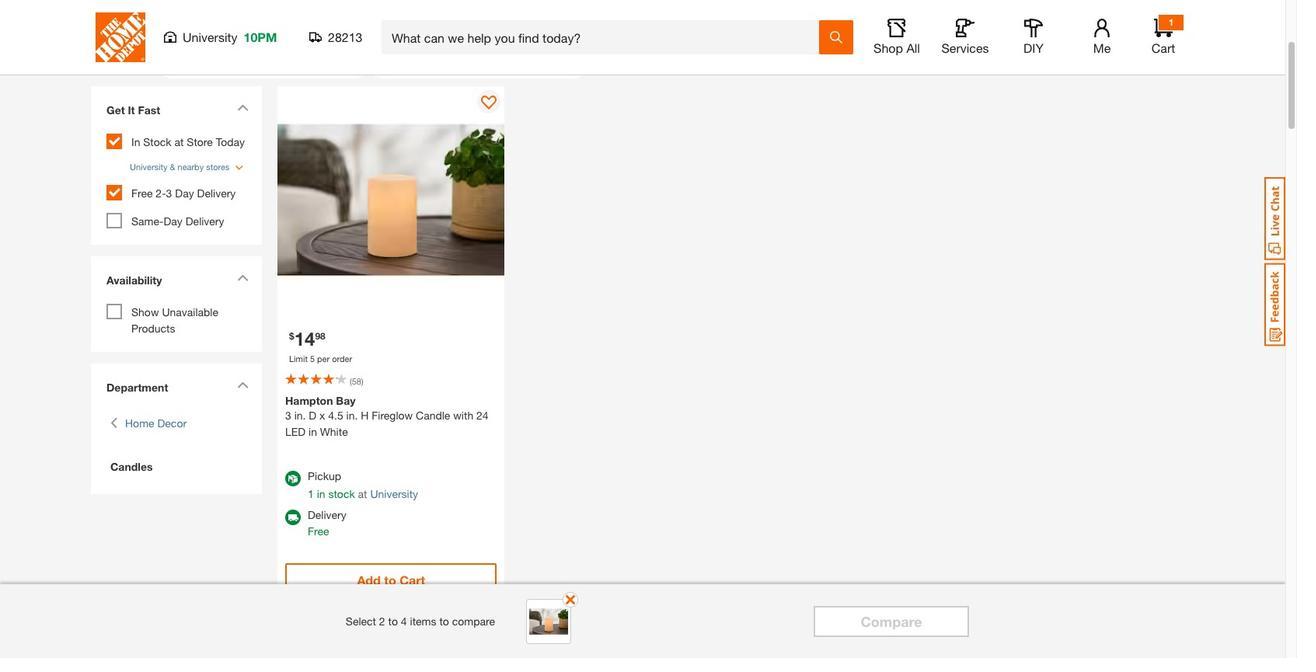 Task type: locate. For each thing, give the bounding box(es) containing it.
2 vertical spatial university
[[370, 487, 418, 500]]

3 caret icon image from the top
[[237, 382, 249, 389]]

14
[[294, 328, 315, 350]]

1 for cart
[[1169, 16, 1174, 28]]

3
[[166, 187, 172, 200], [285, 409, 291, 422]]

unavailable
[[162, 306, 219, 319]]

to right add at bottom left
[[384, 573, 396, 587]]

cart right "top"
[[1152, 40, 1176, 55]]

1 vertical spatial 3
[[285, 409, 291, 422]]

department
[[107, 381, 168, 394]]

1 in. from the left
[[294, 409, 306, 422]]

1 horizontal spatial free
[[308, 525, 329, 538]]

cart up the select 2 to 4 items to compare
[[400, 573, 425, 587]]

1 horizontal spatial 1
[[308, 487, 314, 500]]

0 horizontal spatial university
[[130, 161, 168, 171]]

3 for day
[[166, 187, 172, 200]]

delivery free
[[308, 508, 347, 538]]

at inside pickup 1 in stock at university
[[358, 487, 367, 500]]

1 vertical spatial caret icon image
[[237, 275, 249, 282]]

at
[[175, 135, 184, 148], [358, 487, 367, 500]]

delivery down free 2-3 day delivery link at left top
[[186, 215, 224, 228]]

hampton
[[285, 394, 333, 407]]

services
[[942, 40, 990, 55]]

1 horizontal spatial at
[[358, 487, 367, 500]]

free 2-3 day delivery
[[131, 187, 236, 200]]

hampton bay 3 in. d x 4.5 in. h fireglow candle with 24 led in white
[[285, 394, 489, 438]]

2 caret icon image from the top
[[237, 275, 249, 282]]

0 vertical spatial 3
[[166, 187, 172, 200]]

in stock at store today link
[[131, 135, 245, 148]]

available shipping image
[[285, 510, 301, 525]]

2 vertical spatial 1
[[308, 487, 314, 500]]

free right available shipping "icon"
[[308, 525, 329, 538]]

feedback link image
[[1265, 263, 1286, 347]]

day
[[175, 187, 194, 200], [164, 215, 183, 228]]

availability
[[107, 274, 162, 287]]

1 inside cart 1
[[1169, 16, 1174, 28]]

stock
[[143, 135, 172, 148]]

show unavailable products link
[[131, 306, 219, 335]]

in
[[309, 425, 317, 438], [317, 487, 325, 500]]

shop all button
[[872, 19, 922, 56]]

delivery
[[197, 187, 236, 200], [186, 215, 224, 228], [308, 508, 347, 521]]

1 vertical spatial university
[[130, 161, 168, 171]]

24
[[477, 409, 489, 422]]

sort
[[1072, 54, 1093, 67]]

1 inside pickup 1 in stock at university
[[308, 487, 314, 500]]

at right stock
[[358, 487, 367, 500]]

caret icon image inside availability link
[[237, 275, 249, 282]]

1 horizontal spatial in.
[[347, 409, 358, 422]]

availability link
[[99, 264, 254, 300]]

1 caret icon image from the top
[[237, 104, 249, 111]]

free
[[131, 187, 153, 200], [308, 525, 329, 538]]

3 in. d x 4.5 in. h fireglow candle with 24 led in white image
[[278, 86, 505, 313]]

diy button
[[1009, 19, 1059, 56]]

1 horizontal spatial 3
[[285, 409, 291, 422]]

0 vertical spatial delivery
[[197, 187, 236, 200]]

university right stock
[[370, 487, 418, 500]]

get
[[107, 103, 125, 116]]

day down free 2-3 day delivery link at left top
[[164, 215, 183, 228]]

0 horizontal spatial in.
[[294, 409, 306, 422]]

caret icon image
[[237, 104, 249, 111], [237, 275, 249, 282], [237, 382, 249, 389]]

to
[[384, 573, 396, 587], [388, 615, 398, 628], [440, 615, 449, 628]]

free 2-3 day delivery link
[[131, 187, 236, 200]]

1 horizontal spatial compare
[[861, 613, 923, 630]]

0 horizontal spatial free
[[131, 187, 153, 200]]

in. left h
[[347, 409, 358, 422]]

3 up led
[[285, 409, 291, 422]]

2 horizontal spatial 1
[[1169, 16, 1174, 28]]

3 for in.
[[285, 409, 291, 422]]

2 vertical spatial caret icon image
[[237, 382, 249, 389]]

free left the 2-
[[131, 187, 153, 200]]

(
[[350, 376, 352, 386]]

in.
[[294, 409, 306, 422], [347, 409, 358, 422]]

0 vertical spatial free
[[131, 187, 153, 200]]

delivery down stock
[[308, 508, 347, 521]]

it
[[128, 103, 135, 116]]

cart
[[1152, 40, 1176, 55], [400, 573, 425, 587]]

university inside pickup 1 in stock at university
[[370, 487, 418, 500]]

products
[[131, 322, 175, 335]]

1 vertical spatial at
[[358, 487, 367, 500]]

home decor
[[125, 417, 187, 430]]

university left 10pm
[[183, 30, 238, 44]]

stock
[[329, 487, 355, 500]]

university for university 10pm
[[183, 30, 238, 44]]

1 horizontal spatial cart
[[1152, 40, 1176, 55]]

1 vertical spatial in
[[317, 487, 325, 500]]

0 horizontal spatial 1
[[91, 58, 99, 75]]

5
[[310, 354, 315, 364]]

at left store
[[175, 135, 184, 148]]

delivery down stores
[[197, 187, 236, 200]]

by:
[[1096, 54, 1111, 67]]

all
[[907, 40, 921, 55]]

cart inside button
[[400, 573, 425, 587]]

sort by: top sellers
[[1072, 54, 1172, 67]]

items
[[410, 615, 437, 628]]

day right the 2-
[[175, 187, 194, 200]]

0 vertical spatial at
[[175, 135, 184, 148]]

caret icon image inside department link
[[237, 382, 249, 389]]

caret icon image for availability
[[237, 275, 249, 282]]

58
[[352, 376, 362, 386]]

caret icon image inside get it fast link
[[237, 104, 249, 111]]

today
[[216, 135, 245, 148]]

white
[[320, 425, 348, 438]]

0 vertical spatial cart
[[1152, 40, 1176, 55]]

diy
[[1024, 40, 1044, 55]]

1 vertical spatial cart
[[400, 573, 425, 587]]

1 left results
[[91, 58, 99, 75]]

university left &
[[130, 161, 168, 171]]

home decor link
[[125, 415, 187, 432]]

compare inside button
[[861, 613, 923, 630]]

0 vertical spatial university
[[183, 30, 238, 44]]

in down the "d"
[[309, 425, 317, 438]]

in. left the "d"
[[294, 409, 306, 422]]

( 58 )
[[350, 376, 364, 386]]

in
[[131, 135, 140, 148]]

1
[[1169, 16, 1174, 28], [91, 58, 99, 75], [308, 487, 314, 500]]

1 horizontal spatial university
[[183, 30, 238, 44]]

2 horizontal spatial university
[[370, 487, 418, 500]]

limit 5 per order
[[289, 354, 352, 364]]

0 vertical spatial caret icon image
[[237, 104, 249, 111]]

free inside "delivery free"
[[308, 525, 329, 538]]

candles
[[110, 460, 153, 474]]

select
[[346, 615, 376, 628]]

university
[[183, 30, 238, 44], [130, 161, 168, 171], [370, 487, 418, 500]]

home
[[125, 417, 154, 430]]

$
[[289, 330, 294, 342]]

1 for pickup
[[308, 487, 314, 500]]

1 up sellers
[[1169, 16, 1174, 28]]

shop all
[[874, 40, 921, 55]]

1 down pickup
[[308, 487, 314, 500]]

0 horizontal spatial 3
[[166, 187, 172, 200]]

led
[[285, 425, 306, 438]]

1 vertical spatial free
[[308, 525, 329, 538]]

same-
[[131, 215, 164, 228]]

fast
[[138, 103, 160, 116]]

in down pickup
[[317, 487, 325, 500]]

3 down &
[[166, 187, 172, 200]]

0 horizontal spatial cart
[[400, 573, 425, 587]]

stores
[[206, 161, 230, 171]]

3 inside the hampton bay 3 in. d x 4.5 in. h fireglow candle with 24 led in white
[[285, 409, 291, 422]]

order
[[332, 354, 352, 364]]

0 vertical spatial in
[[309, 425, 317, 438]]

0 vertical spatial 1
[[1169, 16, 1174, 28]]

store
[[187, 135, 213, 148]]



Task type: vqa. For each thing, say whether or not it's contained in the screenshot.
Get It Fast
yes



Task type: describe. For each thing, give the bounding box(es) containing it.
university & nearby stores
[[130, 161, 230, 171]]

in inside the hampton bay 3 in. d x 4.5 in. h fireglow candle with 24 led in white
[[309, 425, 317, 438]]

0 vertical spatial day
[[175, 187, 194, 200]]

28213 button
[[309, 30, 363, 45]]

university link
[[370, 487, 418, 500]]

get it fast link
[[99, 94, 254, 129]]

4
[[401, 615, 407, 628]]

10pm
[[244, 30, 277, 44]]

department link
[[99, 372, 254, 404]]

2-
[[156, 187, 166, 200]]

1 vertical spatial 1
[[91, 58, 99, 75]]

limit
[[289, 354, 308, 364]]

university 10pm
[[183, 30, 277, 44]]

shop
[[874, 40, 904, 55]]

add
[[357, 573, 381, 587]]

$ 14 98
[[289, 328, 326, 350]]

per
[[317, 354, 330, 364]]

pickup
[[308, 469, 341, 483]]

0 horizontal spatial compare
[[381, 607, 426, 620]]

show
[[131, 306, 159, 319]]

results
[[103, 58, 153, 75]]

1 vertical spatial delivery
[[186, 215, 224, 228]]

28213
[[328, 30, 363, 44]]

same-day delivery
[[131, 215, 224, 228]]

in stock at store today
[[131, 135, 245, 148]]

product image
[[530, 602, 568, 641]]

cart 1
[[1152, 16, 1176, 55]]

the home depot logo image
[[96, 12, 145, 62]]

1 results
[[91, 58, 153, 75]]

back caret image
[[110, 415, 117, 432]]

get it fast
[[107, 103, 160, 116]]

d
[[309, 409, 317, 422]]

2
[[379, 615, 385, 628]]

)
[[362, 376, 364, 386]]

me button
[[1078, 19, 1128, 56]]

4.5
[[328, 409, 343, 422]]

nearby
[[178, 161, 204, 171]]

available for pickup image
[[285, 471, 301, 486]]

candles link
[[107, 459, 247, 475]]

compare button
[[814, 606, 970, 637]]

caret icon image for get it fast
[[237, 104, 249, 111]]

with
[[454, 409, 474, 422]]

same-day delivery link
[[131, 215, 224, 228]]

display image
[[482, 95, 497, 111]]

0 horizontal spatial at
[[175, 135, 184, 148]]

1 vertical spatial day
[[164, 215, 183, 228]]

candle
[[416, 409, 451, 422]]

in inside pickup 1 in stock at university
[[317, 487, 325, 500]]

h
[[361, 409, 369, 422]]

2 in. from the left
[[347, 409, 358, 422]]

caret icon image for department
[[237, 382, 249, 389]]

add to cart button
[[285, 563, 497, 598]]

sellers
[[1139, 54, 1172, 67]]

What can we help you find today? search field
[[392, 21, 819, 54]]

2 vertical spatial delivery
[[308, 508, 347, 521]]

show unavailable products
[[131, 306, 219, 335]]

pickup 1 in stock at university
[[308, 469, 418, 500]]

university for university & nearby stores
[[130, 161, 168, 171]]

fireglow
[[372, 409, 413, 422]]

compare
[[452, 615, 495, 628]]

decor
[[157, 417, 187, 430]]

add to cart
[[357, 573, 425, 587]]

services button
[[941, 19, 991, 56]]

live chat image
[[1265, 177, 1286, 261]]

bay
[[336, 394, 356, 407]]

x
[[320, 409, 325, 422]]

me
[[1094, 40, 1111, 55]]

to right items
[[440, 615, 449, 628]]

98
[[315, 330, 326, 342]]

top
[[1118, 54, 1136, 67]]

to right 2
[[388, 615, 398, 628]]

&
[[170, 161, 175, 171]]

select 2 to 4 items to compare
[[346, 615, 495, 628]]

to inside button
[[384, 573, 396, 587]]



